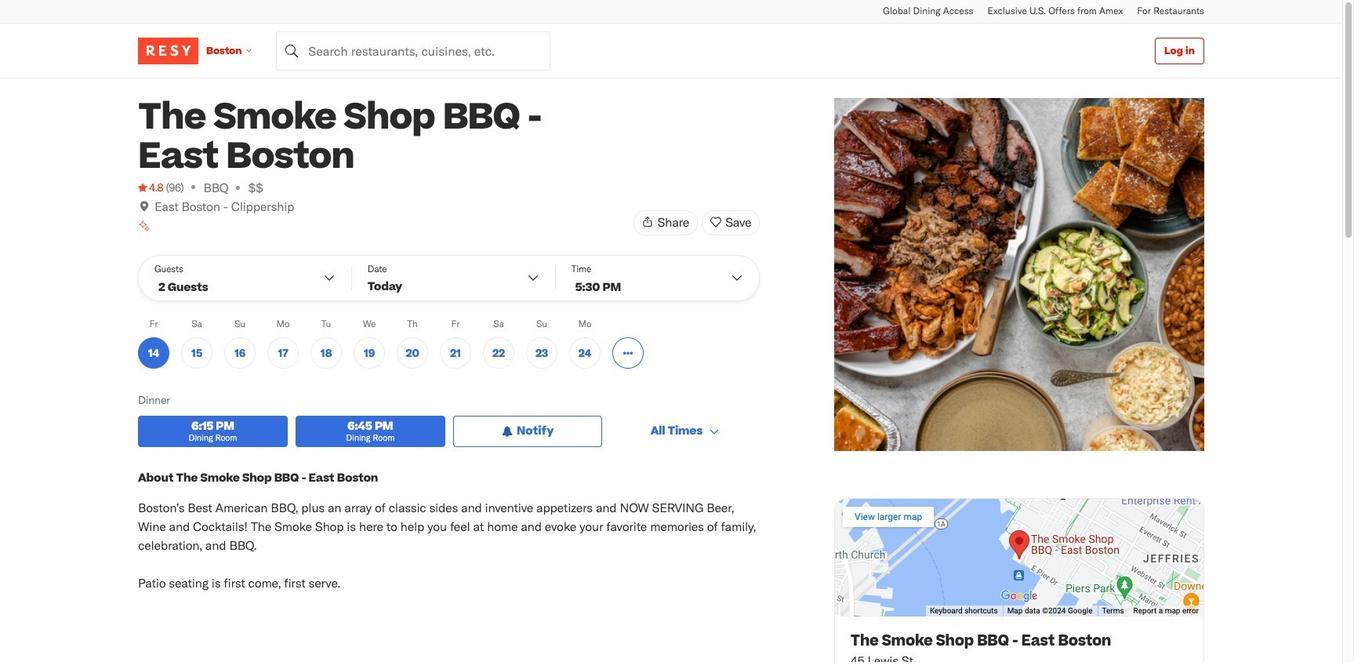 Task type: locate. For each thing, give the bounding box(es) containing it.
None field
[[276, 31, 551, 70]]

4.8 out of 5 stars image
[[138, 180, 164, 195]]



Task type: vqa. For each thing, say whether or not it's contained in the screenshot.
4.8 out of 5 stars icon
yes



Task type: describe. For each thing, give the bounding box(es) containing it.
Search restaurants, cuisines, etc. text field
[[276, 31, 551, 70]]



